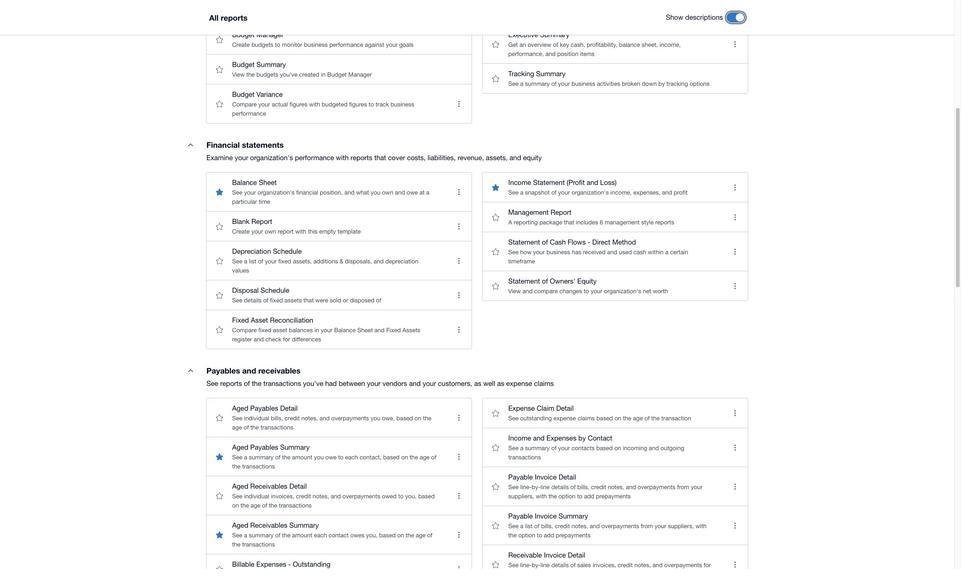 Task type: vqa. For each thing, say whether or not it's contained in the screenshot.


Task type: describe. For each thing, give the bounding box(es) containing it.
favorite image for budget variance
[[210, 95, 229, 113]]

own inside the blank report create your own report with this empty template
[[265, 228, 276, 235]]

aged receivables summary see a summary of the amount each contact owes you, based on the age of the transactions
[[232, 522, 433, 548]]

billable expenses - outstanding
[[232, 561, 331, 568]]

more options image for executive summary
[[726, 35, 745, 53]]

age inside aged receivables summary see a summary of the amount each contact owes you, based on the age of the transactions
[[416, 532, 426, 539]]

business inside budget manager create budgets to monitor business performance against your goals
[[304, 41, 328, 48]]

favorite image for depreciation
[[210, 252, 229, 270]]

receivables
[[258, 366, 301, 376]]

summary inside tracking summary see a summary of your business activities broken down by tracking options
[[537, 70, 566, 78]]

more options image for receivable invoice detail
[[726, 556, 745, 569]]

you for aged payables summary
[[314, 454, 324, 461]]

sheet,
[[642, 41, 658, 48]]

by- for payable
[[532, 484, 541, 491]]

statements
[[242, 140, 284, 150]]

with for report
[[296, 228, 307, 235]]

fixed inside disposal schedule see details of fixed assets that were sold or disposed of
[[270, 297, 283, 304]]

transactions inside aged receivables detail see individual invoices, credit notes, and overpayments owed to you, based on the age of the transactions
[[279, 502, 312, 509]]

summary inside 'payable invoice summary see a list of bills, credit notes, and overpayments from your suppliers, with the option to add prepayments'
[[559, 512, 589, 520]]

favorite image for expense claim detail
[[487, 404, 505, 422]]

detail for aged receivables detail
[[290, 483, 307, 490]]

get inside executive summary get an overview of key cash, profitability, balance sheet, income, performance, and position items
[[509, 41, 518, 48]]

on inside aged payables detail see individual bills, credit notes, and overpayments you owe, based on the age of the transactions
[[415, 415, 422, 422]]

and inside 'payable invoice summary see a list of bills, credit notes, and overpayments from your suppliers, with the option to add prepayments'
[[590, 523, 600, 530]]

asset
[[273, 327, 287, 334]]

favorite image for budget manager
[[210, 30, 229, 49]]

line for payable
[[541, 484, 550, 491]]

organization's inside statement of owners' equity view and compare changes to your organization's net worth
[[605, 288, 642, 295]]

owed
[[382, 493, 397, 500]]

assets
[[285, 297, 302, 304]]

with inside 'payable invoice summary see a list of bills, credit notes, and overpayments from your suppliers, with the option to add prepayments'
[[696, 523, 707, 530]]

management report a reporting package that includes 6 management style reports
[[509, 208, 675, 226]]

liabilities,
[[428, 154, 456, 162]]

to inside aged payables summary see a summary of the amount you owe to each contact, based on the age of the transactions
[[338, 454, 344, 461]]

clearer
[[248, 11, 266, 18]]

you, for aged receivables summary
[[366, 532, 378, 539]]

at
[[420, 189, 425, 196]]

flow
[[340, 11, 351, 18]]

aged for aged payables summary
[[232, 444, 249, 451]]

bills, inside 'payable invoice summary see a list of bills, credit notes, and overpayments from your suppliers, with the option to add prepayments'
[[542, 523, 554, 530]]

statement of cash flows - direct method see how your business has received and used cash within a certain timeframe
[[509, 238, 689, 265]]

budget manager create budgets to monitor business performance against your goals
[[232, 31, 414, 48]]

reports inside the management report a reporting package that includes 6 management style reports
[[656, 219, 675, 226]]

statement for owners'
[[509, 277, 540, 285]]

owe,
[[382, 415, 395, 422]]

favorite image for payable
[[487, 517, 505, 535]]

between
[[339, 380, 365, 387]]

view inside statement of owners' equity view and compare changes to your organization's net worth
[[509, 288, 521, 295]]

see inside income statement (profit and loss) see a snapshot of your organization's income, expenses, and profit
[[509, 189, 519, 196]]

credit inside receivable invoice detail see line-by-line details of sales invoices, credit notes, and overpayments for
[[618, 562, 633, 569]]

suppliers, inside payable invoice detail see line-by-line details of bills, credit notes, and overpayments from your suppliers, with the option to add prepayments
[[509, 493, 535, 500]]

summary inside tracking summary see a summary of your business activities broken down by tracking options
[[526, 80, 550, 87]]

see inside payables and receivables see reports of the transactions you've had between your vendors and your customers, as well as expense claims
[[207, 380, 218, 387]]

billable
[[232, 561, 255, 568]]

add inside payable invoice detail see line-by-line details of bills, credit notes, and overpayments from your suppliers, with the option to add prepayments
[[585, 493, 595, 500]]

from inside 'payable invoice summary see a list of bills, credit notes, and overpayments from your suppliers, with the option to add prepayments'
[[641, 523, 654, 530]]

your inside 'statement of cash flows - direct method see how your business has received and used cash within a certain timeframe'
[[534, 249, 545, 256]]

direct
[[593, 238, 611, 246]]

payables for aged payables summary
[[250, 444, 278, 451]]

of inside executive summary get an overview of key cash, profitability, balance sheet, income, performance, and position items
[[553, 41, 559, 48]]

detail for expense claim detail
[[557, 404, 574, 412]]

remove favorite image for balance
[[210, 183, 229, 201]]

balance inside balance sheet see your organization's financial position, and what you own and owe at a particular time
[[232, 179, 257, 186]]

invoices, inside receivable invoice detail see line-by-line details of sales invoices, credit notes, and overpayments for
[[593, 562, 617, 569]]

manager inside budget summary view the budgets you've created in budget manager
[[349, 71, 372, 78]]

items
[[581, 51, 595, 57]]

payable invoice summary see a list of bills, credit notes, and overpayments from your suppliers, with the option to add prepayments
[[509, 512, 707, 539]]

remove favorite image
[[210, 526, 229, 544]]

an
[[520, 41, 527, 48]]

a inside balance sheet see your organization's financial position, and what you own and owe at a particular time
[[427, 189, 430, 196]]

flows
[[568, 238, 586, 246]]

individual for receivables
[[244, 493, 269, 500]]

compare
[[535, 288, 558, 295]]

asset
[[251, 316, 268, 324]]

each inside aged receivables summary see a summary of the amount each contact owes you, based on the age of the transactions
[[314, 532, 327, 539]]

key
[[560, 41, 570, 48]]

position
[[558, 51, 579, 57]]

credit inside aged payables detail see individual bills, credit notes, and overpayments you owe, based on the age of the transactions
[[285, 415, 300, 422]]

reports inside payables and receivables see reports of the transactions you've had between your vendors and your customers, as well as expense claims
[[220, 380, 242, 387]]

based inside aged receivables summary see a summary of the amount each contact owes you, based on the age of the transactions
[[379, 532, 396, 539]]

remove favorite image for aged
[[210, 448, 229, 466]]

6
[[600, 219, 604, 226]]

summary inside aged receivables summary see a summary of the amount each contact owes you, based on the age of the transactions
[[290, 522, 319, 529]]

claim
[[537, 404, 555, 412]]

detail for payable invoice detail
[[559, 473, 577, 481]]

your inside budget variance compare your actual figures with budgeted figures to track business performance
[[259, 101, 270, 108]]

income, for income statement (profit and loss)
[[611, 189, 632, 196]]

see inside aged payables summary see a summary of the amount you owe to each contact, based on the age of the transactions
[[232, 454, 243, 461]]

payable for payable invoice detail
[[509, 473, 533, 481]]

summary inside aged receivables summary see a summary of the amount each contact owes you, based on the age of the transactions
[[249, 532, 274, 539]]

to inside aged receivables detail see individual invoices, credit notes, and overpayments owed to you, based on the age of the transactions
[[399, 493, 404, 500]]

activities
[[597, 80, 621, 87]]

prepayments inside 'payable invoice summary see a list of bills, credit notes, and overpayments from your suppliers, with the option to add prepayments'
[[556, 532, 591, 539]]

schedule for disposal schedule
[[261, 286, 290, 294]]

overpayments inside 'payable invoice summary see a list of bills, credit notes, and overpayments from your suppliers, with the option to add prepayments'
[[602, 523, 640, 530]]

report for blank report
[[252, 218, 272, 225]]

changes
[[560, 288, 583, 295]]

were
[[316, 297, 328, 304]]

a inside aged receivables summary see a summary of the amount each contact owes you, based on the age of the transactions
[[244, 532, 247, 539]]

budget variance compare your actual figures with budgeted figures to track business performance
[[232, 90, 415, 117]]

based inside aged payables detail see individual bills, credit notes, and overpayments you owe, based on the age of the transactions
[[397, 415, 413, 422]]

that inside disposal schedule see details of fixed assets that were sold or disposed of
[[304, 297, 314, 304]]

to inside budget variance compare your actual figures with budgeted figures to track business performance
[[369, 101, 374, 108]]

0 horizontal spatial fixed
[[232, 316, 249, 324]]

show descriptions
[[666, 13, 724, 21]]

reconciliation
[[270, 316, 314, 324]]

a
[[509, 219, 513, 226]]

budget summary view the budgets you've created in budget manager
[[232, 61, 372, 78]]

to inside 'payable invoice summary see a list of bills, credit notes, and overpayments from your suppliers, with the option to add prepayments'
[[537, 532, 543, 539]]

0 horizontal spatial expenses
[[257, 561, 287, 568]]

business inside 'statement of cash flows - direct method see how your business has received and used cash within a certain timeframe'
[[547, 249, 571, 256]]

by- for receivable
[[532, 562, 541, 569]]

a inside tracking summary see a summary of your business activities broken down by tracking options
[[521, 80, 524, 87]]

details inside disposal schedule see details of fixed assets that were sold or disposed of
[[244, 297, 262, 304]]

fixed asset reconciliation compare fixed asset balances in your balance sheet and fixed assets register and check for differences
[[232, 316, 421, 343]]

disposal schedule see details of fixed assets that were sold or disposed of
[[232, 286, 382, 304]]

your inside tracking summary see a summary of your business activities broken down by tracking options
[[559, 80, 570, 87]]

expense inside payables and receivables see reports of the transactions you've had between your vendors and your customers, as well as expense claims
[[507, 380, 533, 387]]

within
[[648, 249, 664, 256]]

on inside aged receivables summary see a summary of the amount each contact owes you, based on the age of the transactions
[[398, 532, 404, 539]]

against
[[365, 41, 385, 48]]

cash,
[[571, 41, 586, 48]]

a inside aged payables summary see a summary of the amount you owe to each contact, based on the age of the transactions
[[244, 454, 247, 461]]

fixed inside fixed asset reconciliation compare fixed asset balances in your balance sheet and fixed assets register and check for differences
[[259, 327, 272, 334]]

line- for payable
[[521, 484, 532, 491]]

(profit
[[567, 179, 585, 186]]

of inside receivable invoice detail see line-by-line details of sales invoices, credit notes, and overpayments for
[[571, 562, 576, 569]]

executive
[[509, 31, 539, 39]]

vendors
[[383, 380, 408, 387]]

assets, additions
[[293, 258, 338, 265]]

your inside income statement (profit and loss) see a snapshot of your organization's income, expenses, and profit
[[559, 189, 570, 196]]

you've inside budget summary view the budgets you've created in budget manager
[[280, 71, 298, 78]]

and inside statement of owners' equity view and compare changes to your organization's net worth
[[523, 288, 533, 295]]

get a clearer picture of your future cash flow
[[232, 11, 351, 18]]

more options image for depreciation schedule
[[450, 252, 468, 270]]

report
[[278, 228, 294, 235]]

balances in your
[[289, 327, 333, 334]]

transactions inside 'income and expenses by contact see a summary of your contacts based on incoming and outgoing transactions'
[[509, 454, 541, 461]]

snapshot
[[526, 189, 550, 196]]

receivable invoice detail see line-by-line details of sales invoices, credit notes, and overpayments for
[[509, 551, 711, 569]]

show
[[666, 13, 684, 21]]

more options image for income and expenses by contact
[[726, 438, 745, 457]]

favorite image for payable invoice detail
[[487, 477, 505, 496]]

used
[[619, 249, 632, 256]]

and inside depreciation schedule see a list of your fixed assets, additions & disposals, and depreciation values
[[374, 258, 384, 265]]

that inside the management report a reporting package that includes 6 management style reports
[[564, 219, 575, 226]]

all reports
[[209, 13, 248, 22]]

future
[[308, 11, 324, 18]]

cash inside 'statement of cash flows - direct method see how your business has received and used cash within a certain timeframe'
[[634, 249, 647, 256]]

created
[[299, 71, 320, 78]]

blank
[[232, 218, 250, 225]]

on inside aged receivables detail see individual invoices, credit notes, and overpayments owed to you, based on the age of the transactions
[[232, 502, 239, 509]]

see inside 'statement of cash flows - direct method see how your business has received and used cash within a certain timeframe'
[[509, 249, 519, 256]]

invoice for payable invoice summary
[[535, 512, 557, 520]]

create for blank
[[232, 228, 250, 235]]

owes
[[351, 532, 365, 539]]

more options image for aged receivables detail
[[450, 487, 468, 505]]

budgeted
[[322, 101, 348, 108]]

favorite image for budget
[[210, 60, 229, 79]]

register and
[[232, 336, 264, 343]]

more options image for income statement (profit and loss)
[[726, 178, 745, 197]]

financial statements examine your organization's performance with reports that cover costs, liabilities, revenue, assets, and equity
[[207, 140, 542, 162]]

aged payables detail see individual bills, credit notes, and overpayments you owe, based on the age of the transactions
[[232, 404, 432, 431]]

more options image for blank report
[[450, 217, 468, 236]]

includes
[[576, 219, 599, 226]]

received
[[583, 249, 606, 256]]

based inside expense claim detail see outstanding expense claims based on the age of the transaction
[[597, 415, 613, 422]]

prepayments inside payable invoice detail see line-by-line details of bills, credit notes, and overpayments from your suppliers, with the option to add prepayments
[[596, 493, 631, 500]]

more options image for fixed asset reconciliation
[[450, 320, 468, 339]]

get a clearer picture of your future cash flow link
[[207, 0, 472, 24]]

certain
[[671, 249, 689, 256]]

0 vertical spatial cash
[[325, 11, 338, 18]]

goals
[[400, 41, 414, 48]]

line- for receivable
[[521, 562, 532, 569]]

budget for budget variance
[[232, 90, 255, 98]]

0 horizontal spatial get
[[232, 11, 242, 18]]

the inside budget summary view the budgets you've created in budget manager
[[247, 71, 255, 78]]

cover
[[388, 154, 405, 162]]

disposal
[[232, 286, 259, 294]]

amount for aged receivables summary
[[292, 532, 313, 539]]

more options image for statement of owners' equity
[[726, 277, 745, 295]]

down
[[642, 80, 657, 87]]

payable invoice detail see line-by-line details of bills, credit notes, and overpayments from your suppliers, with the option to add prepayments
[[509, 473, 703, 500]]

of inside 'payable invoice summary see a list of bills, credit notes, and overpayments from your suppliers, with the option to add prepayments'
[[535, 523, 540, 530]]

and inside executive summary get an overview of key cash, profitability, balance sheet, income, performance, and position items
[[546, 51, 556, 57]]

overpayments inside payable invoice detail see line-by-line details of bills, credit notes, and overpayments from your suppliers, with the option to add prepayments
[[638, 484, 676, 491]]

claims inside payables and receivables see reports of the transactions you've had between your vendors and your customers, as well as expense claims
[[535, 380, 554, 387]]

equity
[[578, 277, 597, 285]]

you've inside payables and receivables see reports of the transactions you've had between your vendors and your customers, as well as expense claims
[[303, 380, 324, 387]]

this
[[308, 228, 318, 235]]

by inside tracking summary see a summary of your business activities broken down by tracking options
[[659, 80, 665, 87]]

budgets inside budget manager create budgets to monitor business performance against your goals
[[252, 41, 274, 48]]

time
[[259, 198, 270, 205]]

your inside payable invoice detail see line-by-line details of bills, credit notes, and overpayments from your suppliers, with the option to add prepayments
[[691, 484, 703, 491]]

transaction
[[662, 415, 692, 422]]

favorite image for blank
[[210, 217, 229, 236]]

how
[[521, 249, 532, 256]]

examine
[[207, 154, 233, 162]]

balance
[[620, 41, 641, 48]]

contacts
[[572, 445, 595, 452]]

of inside payables and receivables see reports of the transactions you've had between your vendors and your customers, as well as expense claims
[[244, 380, 250, 387]]

remove favorite image for income
[[487, 178, 505, 197]]

descriptions
[[686, 13, 724, 21]]

overview
[[528, 41, 552, 48]]

depreciation
[[386, 258, 419, 265]]

bills, inside aged payables detail see individual bills, credit notes, and overpayments you owe, based on the age of the transactions
[[271, 415, 283, 422]]

a inside income statement (profit and loss) see a snapshot of your organization's income, expenses, and profit
[[521, 189, 524, 196]]

statement of owners' equity view and compare changes to your organization's net worth
[[509, 277, 669, 295]]

favorite image for executive
[[487, 35, 505, 53]]

statement for cash
[[509, 238, 540, 246]]

see inside payable invoice detail see line-by-line details of bills, credit notes, and overpayments from your suppliers, with the option to add prepayments
[[509, 484, 519, 491]]

1 vertical spatial fixed
[[387, 327, 401, 334]]

disposals,
[[345, 258, 372, 265]]

statement inside income statement (profit and loss) see a snapshot of your organization's income, expenses, and profit
[[533, 179, 565, 186]]



Task type: locate. For each thing, give the bounding box(es) containing it.
0 vertical spatial create
[[232, 41, 250, 48]]

notes,
[[302, 415, 318, 422], [608, 484, 625, 491], [313, 493, 329, 500], [572, 523, 589, 530], [635, 562, 651, 569]]

income up snapshot
[[509, 179, 532, 186]]

1 vertical spatial payables
[[250, 404, 278, 412]]

for
[[283, 336, 290, 343], [704, 562, 711, 569]]

0 vertical spatial statement
[[533, 179, 565, 186]]

detail inside receivable invoice detail see line-by-line details of sales invoices, credit notes, and overpayments for
[[568, 551, 586, 559]]

manager inside budget manager create budgets to monitor business performance against your goals
[[257, 31, 284, 39]]

1 aged from the top
[[232, 404, 249, 412]]

more options image for aged receivables summary
[[450, 526, 468, 544]]

0 horizontal spatial manager
[[257, 31, 284, 39]]

your inside 'income and expenses by contact see a summary of your contacts based on incoming and outgoing transactions'
[[559, 445, 570, 452]]

1 horizontal spatial fixed
[[387, 327, 401, 334]]

budgets up the variance
[[257, 71, 279, 78]]

1 create from the top
[[232, 41, 250, 48]]

you inside aged payables summary see a summary of the amount you owe to each contact, based on the age of the transactions
[[314, 454, 324, 461]]

1 horizontal spatial owe
[[407, 189, 418, 196]]

0 horizontal spatial figures
[[290, 101, 308, 108]]

2 vertical spatial invoice
[[544, 551, 566, 559]]

1 individual from the top
[[244, 415, 269, 422]]

budgets inside budget summary view the budgets you've created in budget manager
[[257, 71, 279, 78]]

list up receivable
[[526, 523, 533, 530]]

1 vertical spatial list
[[526, 523, 533, 530]]

more options image for payable invoice detail
[[726, 477, 745, 496]]

1 horizontal spatial manager
[[349, 71, 372, 78]]

management
[[605, 219, 640, 226]]

amount for aged payables summary
[[292, 454, 313, 461]]

favorite image inside billable expenses - outstanding link
[[210, 560, 229, 569]]

of inside payable invoice detail see line-by-line details of bills, credit notes, and overpayments from your suppliers, with the option to add prepayments
[[571, 484, 576, 491]]

credit inside payable invoice detail see line-by-line details of bills, credit notes, and overpayments from your suppliers, with the option to add prepayments
[[592, 484, 607, 491]]

track
[[376, 101, 389, 108]]

1 vertical spatial own
[[265, 228, 276, 235]]

detail for aged payables detail
[[280, 404, 298, 412]]

compare up "register and"
[[232, 327, 257, 334]]

to down the equity
[[584, 288, 590, 295]]

2 line from the top
[[541, 562, 550, 569]]

favorite image for aged payables detail
[[210, 409, 229, 427]]

credit inside 'payable invoice summary see a list of bills, credit notes, and overpayments from your suppliers, with the option to add prepayments'
[[555, 523, 570, 530]]

business down cash at the top of the page
[[547, 249, 571, 256]]

1 compare from the top
[[232, 101, 257, 108]]

fixed left assets
[[387, 327, 401, 334]]

as
[[475, 380, 482, 387], [498, 380, 505, 387]]

get left clearer
[[232, 11, 242, 18]]

compare
[[232, 101, 257, 108], [232, 327, 257, 334]]

by right "down"
[[659, 80, 665, 87]]

favorite image for management report
[[487, 208, 505, 226]]

fixed
[[232, 316, 249, 324], [387, 327, 401, 334]]

1 horizontal spatial that
[[375, 154, 387, 162]]

with inside budget variance compare your actual figures with budgeted figures to track business performance
[[309, 101, 320, 108]]

aged for aged receivables summary
[[232, 522, 249, 529]]

0 horizontal spatial own
[[265, 228, 276, 235]]

line-
[[521, 484, 532, 491], [521, 562, 532, 569]]

schedule up assets
[[261, 286, 290, 294]]

prepayments up sales
[[556, 532, 591, 539]]

business inside tracking summary see a summary of your business activities broken down by tracking options
[[572, 80, 596, 87]]

expenses inside 'income and expenses by contact see a summary of your contacts based on incoming and outgoing transactions'
[[547, 434, 577, 442]]

1 vertical spatial manager
[[349, 71, 372, 78]]

expense
[[509, 404, 535, 412]]

aged receivables detail see individual invoices, credit notes, and overpayments owed to you, based on the age of the transactions
[[232, 483, 435, 509]]

disposed
[[350, 297, 375, 304]]

1 vertical spatial invoice
[[535, 512, 557, 520]]

for inside fixed asset reconciliation compare fixed asset balances in your balance sheet and fixed assets register and check for differences
[[283, 336, 290, 343]]

age inside aged payables detail see individual bills, credit notes, and overpayments you owe, based on the age of the transactions
[[232, 424, 242, 431]]

by inside 'income and expenses by contact see a summary of your contacts based on incoming and outgoing transactions'
[[579, 434, 586, 442]]

1 horizontal spatial invoices,
[[593, 562, 617, 569]]

1 horizontal spatial bills,
[[542, 523, 554, 530]]

aged payables summary see a summary of the amount you owe to each contact, based on the age of the transactions
[[232, 444, 437, 470]]

0 horizontal spatial as
[[475, 380, 482, 387]]

line for receivable
[[541, 562, 550, 569]]

2 receivables from the top
[[250, 522, 288, 529]]

detail for receivable invoice detail
[[568, 551, 586, 559]]

1 vertical spatial details
[[552, 484, 569, 491]]

1 horizontal spatial -
[[588, 238, 591, 246]]

owe left at
[[407, 189, 418, 196]]

own
[[382, 189, 394, 196], [265, 228, 276, 235]]

fixed inside depreciation schedule see a list of your fixed assets, additions & disposals, and depreciation values
[[279, 258, 291, 265]]

sheet inside fixed asset reconciliation compare fixed asset balances in your balance sheet and fixed assets register and check for differences
[[358, 327, 373, 334]]

performance,
[[509, 51, 544, 57]]

1 receivables from the top
[[250, 483, 288, 490]]

own right what
[[382, 189, 394, 196]]

0 vertical spatial suppliers,
[[509, 493, 535, 500]]

to
[[275, 41, 281, 48], [369, 101, 374, 108], [584, 288, 590, 295], [338, 454, 344, 461], [399, 493, 404, 500], [578, 493, 583, 500], [537, 532, 543, 539]]

0 vertical spatial receivables
[[250, 483, 288, 490]]

the
[[247, 71, 255, 78], [252, 380, 262, 387], [423, 415, 432, 422], [623, 415, 632, 422], [652, 415, 660, 422], [251, 424, 259, 431], [282, 454, 291, 461], [410, 454, 418, 461], [232, 463, 241, 470], [549, 493, 557, 500], [241, 502, 249, 509], [269, 502, 278, 509], [282, 532, 291, 539], [406, 532, 414, 539], [509, 532, 517, 539], [232, 541, 241, 548]]

create inside the blank report create your own report with this empty template
[[232, 228, 250, 235]]

favorite image for receivable
[[487, 556, 505, 569]]

1 vertical spatial get
[[509, 41, 518, 48]]

0 horizontal spatial income,
[[611, 189, 632, 196]]

from
[[678, 484, 690, 491], [641, 523, 654, 530]]

see inside 'income and expenses by contact see a summary of your contacts based on incoming and outgoing transactions'
[[509, 445, 519, 452]]

1 vertical spatial cash
[[634, 249, 647, 256]]

1 amount from the top
[[292, 454, 313, 461]]

1 vertical spatial option
[[519, 532, 536, 539]]

0 horizontal spatial each
[[314, 532, 327, 539]]

payables inside aged payables detail see individual bills, credit notes, and overpayments you owe, based on the age of the transactions
[[250, 404, 278, 412]]

1 vertical spatial add
[[544, 532, 555, 539]]

cash right used
[[634, 249, 647, 256]]

1 figures from the left
[[290, 101, 308, 108]]

owe
[[407, 189, 418, 196], [326, 454, 337, 461]]

schedule down report
[[273, 247, 302, 255]]

detail inside aged receivables detail see individual invoices, credit notes, and overpayments owed to you, based on the age of the transactions
[[290, 483, 307, 490]]

1 vertical spatial sheet
[[358, 327, 373, 334]]

statement up snapshot
[[533, 179, 565, 186]]

budget inside budget variance compare your actual figures with budgeted figures to track business performance
[[232, 90, 255, 98]]

1 horizontal spatial view
[[509, 288, 521, 295]]

equity
[[523, 154, 542, 162]]

had
[[325, 380, 337, 387]]

claims
[[535, 380, 554, 387], [578, 415, 595, 422]]

payable for payable invoice summary
[[509, 512, 533, 520]]

0 horizontal spatial owe
[[326, 454, 337, 461]]

you right what
[[371, 189, 381, 196]]

budget for budget summary
[[232, 61, 255, 68]]

0 vertical spatial performance
[[330, 41, 364, 48]]

by up contacts
[[579, 434, 586, 442]]

1 horizontal spatial each
[[345, 454, 358, 461]]

1 vertical spatial budgets
[[257, 71, 279, 78]]

individual for payables
[[244, 415, 269, 422]]

summary
[[526, 80, 550, 87], [526, 445, 550, 452], [249, 454, 274, 461], [249, 532, 274, 539]]

4 aged from the top
[[232, 522, 249, 529]]

more options image
[[450, 183, 468, 201], [450, 217, 468, 236], [450, 252, 468, 270], [726, 277, 745, 295], [450, 409, 468, 427], [450, 448, 468, 466], [726, 477, 745, 496], [450, 487, 468, 505], [450, 526, 468, 544], [726, 556, 745, 569], [450, 560, 468, 569]]

get
[[232, 11, 242, 18], [509, 41, 518, 48]]

you, for aged receivables detail
[[406, 493, 417, 500]]

owe inside balance sheet see your organization's financial position, and what you own and owe at a particular time
[[407, 189, 418, 196]]

you, right owed
[[406, 493, 417, 500]]

expense down claim
[[554, 415, 576, 422]]

more options image for expense claim detail
[[726, 404, 745, 422]]

more options image for disposal schedule
[[450, 286, 468, 304]]

2 expand report group image from the top
[[181, 361, 200, 380]]

1 income from the top
[[509, 179, 532, 186]]

0 horizontal spatial invoices,
[[271, 493, 295, 500]]

0 vertical spatial by
[[659, 80, 665, 87]]

depreciation schedule see a list of your fixed assets, additions & disposals, and depreciation values
[[232, 247, 419, 274]]

summary inside aged payables summary see a summary of the amount you owe to each contact, based on the age of the transactions
[[280, 444, 310, 451]]

your inside budget manager create budgets to monitor business performance against your goals
[[386, 41, 398, 48]]

statement up how on the right top of the page
[[509, 238, 540, 246]]

more options image for balance sheet
[[450, 183, 468, 201]]

you up aged receivables detail see individual invoices, credit notes, and overpayments owed to you, based on the age of the transactions
[[314, 454, 324, 461]]

more options image
[[726, 35, 745, 53], [450, 95, 468, 113], [726, 178, 745, 197], [726, 208, 745, 226], [726, 242, 745, 261], [450, 286, 468, 304], [450, 320, 468, 339], [726, 404, 745, 422], [726, 438, 745, 457], [726, 517, 745, 535]]

sheet inside balance sheet see your organization's financial position, and what you own and owe at a particular time
[[259, 179, 277, 186]]

favorite image for income
[[487, 438, 505, 457]]

2 horizontal spatial that
[[564, 219, 575, 226]]

1 vertical spatial statement
[[509, 238, 540, 246]]

report
[[551, 208, 572, 216], [252, 218, 272, 225]]

schedule for depreciation schedule
[[273, 247, 302, 255]]

more options image for aged payables detail
[[450, 409, 468, 427]]

style
[[642, 219, 654, 226]]

0 vertical spatial individual
[[244, 415, 269, 422]]

income, for executive summary
[[660, 41, 681, 48]]

compare down the variance
[[232, 101, 257, 108]]

contact
[[329, 532, 349, 539]]

claims up claim
[[535, 380, 554, 387]]

with for variance
[[309, 101, 320, 108]]

3 aged from the top
[[232, 483, 249, 490]]

1 horizontal spatial cash
[[634, 249, 647, 256]]

you've left had
[[303, 380, 324, 387]]

income, inside executive summary get an overview of key cash, profitability, balance sheet, income, performance, and position items
[[660, 41, 681, 48]]

0 vertical spatial -
[[588, 238, 591, 246]]

1 horizontal spatial you've
[[303, 380, 324, 387]]

you inside balance sheet see your organization's financial position, and what you own and owe at a particular time
[[371, 189, 381, 196]]

0 horizontal spatial report
[[252, 218, 272, 225]]

1 vertical spatial line-
[[521, 562, 532, 569]]

fixed down report
[[279, 258, 291, 265]]

organization's down (profit
[[572, 189, 609, 196]]

transactions inside aged payables detail see individual bills, credit notes, and overpayments you owe, based on the age of the transactions
[[261, 424, 293, 431]]

detail inside aged payables detail see individual bills, credit notes, and overpayments you owe, based on the age of the transactions
[[280, 404, 298, 412]]

individual
[[244, 415, 269, 422], [244, 493, 269, 500]]

0 vertical spatial payables
[[207, 366, 240, 376]]

manager down picture at top left
[[257, 31, 284, 39]]

create down all reports on the top
[[232, 41, 250, 48]]

favorite image for fixed asset reconciliation
[[210, 320, 229, 339]]

remove favorite image
[[487, 178, 505, 197], [210, 183, 229, 201], [210, 448, 229, 466]]

income
[[509, 179, 532, 186], [509, 434, 532, 442]]

prepayments up 'payable invoice summary see a list of bills, credit notes, and overpayments from your suppliers, with the option to add prepayments'
[[596, 493, 631, 500]]

1 vertical spatial report
[[252, 218, 272, 225]]

amount
[[292, 454, 313, 461], [292, 532, 313, 539]]

fixed left asset
[[232, 316, 249, 324]]

actual
[[272, 101, 288, 108]]

all
[[209, 13, 219, 22]]

incoming
[[623, 445, 648, 452]]

figures right actual
[[290, 101, 308, 108]]

2 line- from the top
[[521, 562, 532, 569]]

in
[[321, 71, 326, 78]]

1 vertical spatial performance
[[232, 110, 266, 117]]

budget inside budget manager create budgets to monitor business performance against your goals
[[232, 31, 255, 39]]

0 vertical spatial prepayments
[[596, 493, 631, 500]]

based
[[397, 415, 413, 422], [597, 415, 613, 422], [597, 445, 613, 452], [383, 454, 400, 461], [419, 493, 435, 500], [379, 532, 396, 539]]

position,
[[320, 189, 343, 196]]

1 vertical spatial payable
[[509, 512, 533, 520]]

outstanding
[[521, 415, 552, 422]]

favorite image for aged
[[210, 487, 229, 505]]

1 vertical spatial line
[[541, 562, 550, 569]]

variance
[[257, 90, 283, 98]]

2 income from the top
[[509, 434, 532, 442]]

2 figures from the left
[[349, 101, 367, 108]]

1 vertical spatial fixed
[[270, 297, 283, 304]]

expense up expense
[[507, 380, 533, 387]]

you
[[371, 189, 381, 196], [371, 415, 381, 422], [314, 454, 324, 461]]

individual inside aged receivables detail see individual invoices, credit notes, and overpayments owed to you, based on the age of the transactions
[[244, 493, 269, 500]]

schedule inside disposal schedule see details of fixed assets that were sold or disposed of
[[261, 286, 290, 294]]

1 horizontal spatial figures
[[349, 101, 367, 108]]

fixed down asset
[[259, 327, 272, 334]]

suppliers, inside 'payable invoice summary see a list of bills, credit notes, and overpayments from your suppliers, with the option to add prepayments'
[[669, 523, 694, 530]]

expand report group image
[[181, 135, 200, 154], [181, 361, 200, 380]]

0 vertical spatial income,
[[660, 41, 681, 48]]

report down the time
[[252, 218, 272, 225]]

favorite image
[[210, 30, 229, 49], [487, 69, 505, 88], [210, 95, 229, 113], [487, 208, 505, 226], [487, 277, 505, 295], [210, 320, 229, 339], [487, 404, 505, 422], [210, 409, 229, 427], [487, 477, 505, 496]]

invoice inside payable invoice detail see line-by-line details of bills, credit notes, and overpayments from your suppliers, with the option to add prepayments
[[535, 473, 557, 481]]

receivable
[[509, 551, 542, 559]]

0 vertical spatial list
[[249, 258, 257, 265]]

0 vertical spatial invoice
[[535, 473, 557, 481]]

1 vertical spatial individual
[[244, 493, 269, 500]]

you, right the owes
[[366, 532, 378, 539]]

more options image for management report
[[726, 208, 745, 226]]

you've
[[280, 71, 298, 78], [303, 380, 324, 387]]

0 horizontal spatial -
[[288, 561, 291, 568]]

that left were
[[304, 297, 314, 304]]

option inside payable invoice detail see line-by-line details of bills, credit notes, and overpayments from your suppliers, with the option to add prepayments
[[559, 493, 576, 500]]

1 horizontal spatial expense
[[554, 415, 576, 422]]

costs,
[[407, 154, 426, 162]]

cash left flow
[[325, 11, 338, 18]]

1 horizontal spatial prepayments
[[596, 493, 631, 500]]

to inside payable invoice detail see line-by-line details of bills, credit notes, and overpayments from your suppliers, with the option to add prepayments
[[578, 493, 583, 500]]

favorite image for statement of owners' equity
[[487, 277, 505, 295]]

cash
[[550, 238, 566, 246]]

aged inside aged receivables summary see a summary of the amount each contact owes you, based on the age of the transactions
[[232, 522, 249, 529]]

1 vertical spatial for
[[704, 562, 711, 569]]

owe inside aged payables summary see a summary of the amount you owe to each contact, based on the age of the transactions
[[326, 454, 337, 461]]

with
[[309, 101, 320, 108], [336, 154, 349, 162], [296, 228, 307, 235], [536, 493, 547, 500], [696, 523, 707, 530]]

1 line from the top
[[541, 484, 550, 491]]

aged for aged receivables detail
[[232, 483, 249, 490]]

line- inside payable invoice detail see line-by-line details of bills, credit notes, and overpayments from your suppliers, with the option to add prepayments
[[521, 484, 532, 491]]

income for income and expenses by contact
[[509, 434, 532, 442]]

get left an
[[509, 41, 518, 48]]

performance left against
[[330, 41, 364, 48]]

- up received
[[588, 238, 591, 246]]

tracking
[[509, 70, 535, 78]]

credit
[[285, 415, 300, 422], [592, 484, 607, 491], [296, 493, 311, 500], [555, 523, 570, 530], [618, 562, 633, 569]]

invoice for receivable invoice detail
[[544, 551, 566, 559]]

balance down or
[[334, 327, 356, 334]]

invoice for payable invoice detail
[[535, 473, 557, 481]]

of inside statement of owners' equity view and compare changes to your organization's net worth
[[542, 277, 548, 285]]

business right track
[[391, 101, 415, 108]]

0 vertical spatial details
[[244, 297, 262, 304]]

1 vertical spatial income
[[509, 434, 532, 442]]

that left 'includes'
[[564, 219, 575, 226]]

statement down timeframe
[[509, 277, 540, 285]]

organization's up the time
[[258, 189, 295, 196]]

view inside budget summary view the budgets you've created in budget manager
[[232, 71, 245, 78]]

income and expenses by contact see a summary of your contacts based on incoming and outgoing transactions
[[509, 434, 685, 461]]

manager down against
[[349, 71, 372, 78]]

payable
[[509, 473, 533, 481], [509, 512, 533, 520]]

performance inside the financial statements examine your organization's performance with reports that cover costs, liabilities, revenue, assets, and equity
[[295, 154, 334, 162]]

income for income statement (profit and loss)
[[509, 179, 532, 186]]

payables
[[207, 366, 240, 376], [250, 404, 278, 412], [250, 444, 278, 451]]

based up contact at the right
[[597, 415, 613, 422]]

0 horizontal spatial add
[[544, 532, 555, 539]]

as left well
[[475, 380, 482, 387]]

aged for aged payables detail
[[232, 404, 249, 412]]

bills,
[[271, 415, 283, 422], [578, 484, 590, 491], [542, 523, 554, 530]]

owe up aged receivables detail see individual invoices, credit notes, and overpayments owed to you, based on the age of the transactions
[[326, 454, 337, 461]]

see inside expense claim detail see outstanding expense claims based on the age of the transaction
[[509, 415, 519, 422]]

2 as from the left
[[498, 380, 505, 387]]

overpayments inside receivable invoice detail see line-by-line details of sales invoices, credit notes, and overpayments for
[[665, 562, 703, 569]]

balance inside fixed asset reconciliation compare fixed asset balances in your balance sheet and fixed assets register and check for differences
[[334, 327, 356, 334]]

0 vertical spatial fixed
[[279, 258, 291, 265]]

- left 'outstanding'
[[288, 561, 291, 568]]

0 horizontal spatial by
[[579, 434, 586, 442]]

picture
[[268, 11, 286, 18]]

bills, inside payable invoice detail see line-by-line details of bills, credit notes, and overpayments from your suppliers, with the option to add prepayments
[[578, 484, 590, 491]]

performance up financial
[[295, 154, 334, 162]]

aged
[[232, 404, 249, 412], [232, 444, 249, 451], [232, 483, 249, 490], [232, 522, 249, 529]]

expand report group image for payables
[[181, 361, 200, 380]]

aged inside aged payables detail see individual bills, credit notes, and overpayments you owe, based on the age of the transactions
[[232, 404, 249, 412]]

see inside receivable invoice detail see line-by-line details of sales invoices, credit notes, and overpayments for
[[509, 562, 519, 569]]

1 horizontal spatial get
[[509, 41, 518, 48]]

0 vertical spatial each
[[345, 454, 358, 461]]

0 horizontal spatial option
[[519, 532, 536, 539]]

each left contact, at the bottom left of page
[[345, 454, 358, 461]]

receivables for detail
[[250, 483, 288, 490]]

the inside 'payable invoice summary see a list of bills, credit notes, and overpayments from your suppliers, with the option to add prepayments'
[[509, 532, 517, 539]]

assets
[[403, 327, 421, 334]]

1 horizontal spatial report
[[551, 208, 572, 216]]

income, down loss)
[[611, 189, 632, 196]]

business right monitor at the left top
[[304, 41, 328, 48]]

claims up contact at the right
[[578, 415, 595, 422]]

with for statements
[[336, 154, 349, 162]]

see inside aged receivables summary see a summary of the amount each contact owes you, based on the age of the transactions
[[232, 532, 243, 539]]

to left track
[[369, 101, 374, 108]]

the inside payable invoice detail see line-by-line details of bills, credit notes, and overpayments from your suppliers, with the option to add prepayments
[[549, 493, 557, 500]]

1 expand report group image from the top
[[181, 135, 200, 154]]

2 horizontal spatial bills,
[[578, 484, 590, 491]]

payables for aged payables detail
[[250, 404, 278, 412]]

1 by- from the top
[[532, 484, 541, 491]]

expenses up contacts
[[547, 434, 577, 442]]

what
[[356, 189, 369, 196]]

management
[[509, 208, 549, 216]]

detail inside payable invoice detail see line-by-line details of bills, credit notes, and overpayments from your suppliers, with the option to add prepayments
[[559, 473, 577, 481]]

report for management report
[[551, 208, 572, 216]]

of
[[288, 11, 293, 18], [553, 41, 559, 48], [552, 80, 557, 87], [552, 189, 557, 196], [542, 238, 548, 246], [258, 258, 263, 265], [542, 277, 548, 285], [263, 297, 269, 304], [376, 297, 382, 304], [244, 380, 250, 387], [645, 415, 650, 422], [244, 424, 249, 431], [552, 445, 557, 452], [275, 454, 281, 461], [432, 454, 437, 461], [571, 484, 576, 491], [262, 502, 267, 509], [535, 523, 540, 530], [275, 532, 281, 539], [428, 532, 433, 539], [571, 562, 576, 569]]

list down depreciation at top
[[249, 258, 257, 265]]

payables inside aged payables summary see a summary of the amount you owe to each contact, based on the age of the transactions
[[250, 444, 278, 451]]

a inside depreciation schedule see a list of your fixed assets, additions & disposals, and depreciation values
[[244, 258, 247, 265]]

financial
[[207, 140, 240, 150]]

you left owe,
[[371, 415, 381, 422]]

you inside aged payables detail see individual bills, credit notes, and overpayments you owe, based on the age of the transactions
[[371, 415, 381, 422]]

transactions inside aged receivables summary see a summary of the amount each contact owes you, based on the age of the transactions
[[242, 541, 275, 548]]

budget for budget manager
[[232, 31, 255, 39]]

1 vertical spatial income,
[[611, 189, 632, 196]]

method
[[613, 238, 637, 246]]

favorite image for disposal
[[210, 286, 229, 304]]

0 vertical spatial you
[[371, 189, 381, 196]]

income down outstanding on the right bottom
[[509, 434, 532, 442]]

of inside 'income and expenses by contact see a summary of your contacts based on incoming and outgoing transactions'
[[552, 445, 557, 452]]

expenses right billable
[[257, 561, 287, 568]]

based down contact at the right
[[597, 445, 613, 452]]

sheet up the time
[[259, 179, 277, 186]]

own left report
[[265, 228, 276, 235]]

of inside income statement (profit and loss) see a snapshot of your organization's income, expenses, and profit
[[552, 189, 557, 196]]

2 create from the top
[[232, 228, 250, 235]]

2 vertical spatial statement
[[509, 277, 540, 285]]

figures right budgeted
[[349, 101, 367, 108]]

receivables for summary
[[250, 522, 288, 529]]

assets,
[[486, 154, 508, 162]]

aged inside aged receivables detail see individual invoices, credit notes, and overpayments owed to you, based on the age of the transactions
[[232, 483, 249, 490]]

2 individual from the top
[[244, 493, 269, 500]]

fixed left assets
[[270, 297, 283, 304]]

0 vertical spatial you,
[[406, 493, 417, 500]]

you for balance sheet
[[371, 189, 381, 196]]

favorite image for statement
[[487, 242, 505, 261]]

budget
[[232, 31, 255, 39], [232, 61, 255, 68], [327, 71, 347, 78], [232, 90, 255, 98]]

1 horizontal spatial income,
[[660, 41, 681, 48]]

invoices, inside aged receivables detail see individual invoices, credit notes, and overpayments owed to you, based on the age of the transactions
[[271, 493, 295, 500]]

empty
[[319, 228, 336, 235]]

1 vertical spatial bills,
[[578, 484, 590, 491]]

performance down the variance
[[232, 110, 266, 117]]

differences
[[292, 336, 321, 343]]

1 line- from the top
[[521, 484, 532, 491]]

income inside 'income and expenses by contact see a summary of your contacts based on incoming and outgoing transactions'
[[509, 434, 532, 442]]

line
[[541, 484, 550, 491], [541, 562, 550, 569]]

business left activities
[[572, 80, 596, 87]]

create down blank
[[232, 228, 250, 235]]

1 vertical spatial you
[[371, 415, 381, 422]]

1 as from the left
[[475, 380, 482, 387]]

2 payable from the top
[[509, 512, 533, 520]]

that left the cover
[[375, 154, 387, 162]]

you've left created
[[280, 71, 298, 78]]

prepayments
[[596, 493, 631, 500], [556, 532, 591, 539]]

performance inside budget manager create budgets to monitor business performance against your goals
[[330, 41, 364, 48]]

that inside the financial statements examine your organization's performance with reports that cover costs, liabilities, revenue, assets, and equity
[[375, 154, 387, 162]]

loss)
[[601, 179, 617, 186]]

sheet down the disposed
[[358, 327, 373, 334]]

1 horizontal spatial you,
[[406, 493, 417, 500]]

0 horizontal spatial sheet
[[259, 179, 277, 186]]

receivables inside aged receivables summary see a summary of the amount each contact owes you, based on the age of the transactions
[[250, 522, 288, 529]]

detail
[[280, 404, 298, 412], [557, 404, 574, 412], [559, 473, 577, 481], [290, 483, 307, 490], [568, 551, 586, 559]]

0 vertical spatial expenses
[[547, 434, 577, 442]]

cash
[[325, 11, 338, 18], [634, 249, 647, 256]]

0 horizontal spatial bills,
[[271, 415, 283, 422]]

organization's left net
[[605, 288, 642, 295]]

2 amount from the top
[[292, 532, 313, 539]]

to left contact, at the bottom left of page
[[338, 454, 344, 461]]

each left contact
[[314, 532, 327, 539]]

balance sheet see your organization's financial position, and what you own and owe at a particular time
[[232, 179, 430, 205]]

timeframe
[[509, 258, 535, 265]]

to up 'payable invoice summary see a list of bills, credit notes, and overpayments from your suppliers, with the option to add prepayments'
[[578, 493, 583, 500]]

0 horizontal spatial prepayments
[[556, 532, 591, 539]]

based right contact, at the bottom left of page
[[383, 454, 400, 461]]

2 vertical spatial bills,
[[542, 523, 554, 530]]

as right well
[[498, 380, 505, 387]]

worth
[[653, 288, 669, 295]]

balance up particular
[[232, 179, 257, 186]]

the inside payables and receivables see reports of the transactions you've had between your vendors and your customers, as well as expense claims
[[252, 380, 262, 387]]

balance
[[232, 179, 257, 186], [334, 327, 356, 334]]

each
[[345, 454, 358, 461], [314, 532, 327, 539]]

1 vertical spatial each
[[314, 532, 327, 539]]

1 horizontal spatial balance
[[334, 327, 356, 334]]

see inside 'payable invoice summary see a list of bills, credit notes, and overpayments from your suppliers, with the option to add prepayments'
[[509, 523, 519, 530]]

1 vertical spatial that
[[564, 219, 575, 226]]

1 horizontal spatial by
[[659, 80, 665, 87]]

compare inside fixed asset reconciliation compare fixed asset balances in your balance sheet and fixed assets register and check for differences
[[232, 327, 257, 334]]

more options image for budget variance
[[450, 95, 468, 113]]

2 aged from the top
[[232, 444, 249, 451]]

0 vertical spatial line
[[541, 484, 550, 491]]

your inside 'payable invoice summary see a list of bills, credit notes, and overpayments from your suppliers, with the option to add prepayments'
[[655, 523, 667, 530]]

1 vertical spatial create
[[232, 228, 250, 235]]

net
[[643, 288, 652, 295]]

notes, inside aged receivables detail see individual invoices, credit notes, and overpayments owed to you, based on the age of the transactions
[[313, 493, 329, 500]]

your inside balance sheet see your organization's financial position, and what you own and owe at a particular time
[[244, 189, 256, 196]]

and inside fixed asset reconciliation compare fixed asset balances in your balance sheet and fixed assets register and check for differences
[[375, 327, 385, 334]]

income, inside income statement (profit and loss) see a snapshot of your organization's income, expenses, and profit
[[611, 189, 632, 196]]

business
[[304, 41, 328, 48], [572, 80, 596, 87], [391, 101, 415, 108], [547, 249, 571, 256]]

to left monitor at the left top
[[275, 41, 281, 48]]

0 vertical spatial schedule
[[273, 247, 302, 255]]

details for payable
[[552, 484, 569, 491]]

more options image for aged payables summary
[[450, 448, 468, 466]]

favorite image
[[487, 35, 505, 53], [210, 60, 229, 79], [210, 217, 229, 236], [487, 242, 505, 261], [210, 252, 229, 270], [210, 286, 229, 304], [487, 438, 505, 457], [210, 487, 229, 505], [487, 517, 505, 535], [487, 556, 505, 569], [210, 560, 229, 569]]

budgets left monitor at the left top
[[252, 41, 274, 48]]

budgets
[[252, 41, 274, 48], [257, 71, 279, 78]]

based right owed
[[419, 493, 435, 500]]

1 vertical spatial owe
[[326, 454, 337, 461]]

based right owe,
[[397, 415, 413, 422]]

report up package
[[551, 208, 572, 216]]

based right the owes
[[379, 532, 396, 539]]

to right owed
[[399, 493, 404, 500]]

2 by- from the top
[[532, 562, 541, 569]]

income statement (profit and loss) see a snapshot of your organization's income, expenses, and profit
[[509, 179, 688, 196]]

more options image for statement of cash flows - direct method
[[726, 242, 745, 261]]

2 compare from the top
[[232, 327, 257, 334]]

0 horizontal spatial you,
[[366, 532, 378, 539]]

claims inside expense claim detail see outstanding expense claims based on the age of the transaction
[[578, 415, 595, 422]]

favorite image for tracking summary
[[487, 69, 505, 88]]

age inside aged payables summary see a summary of the amount you owe to each contact, based on the age of the transactions
[[420, 454, 430, 461]]

organization's down statements
[[250, 154, 293, 162]]

by- inside receivable invoice detail see line-by-line details of sales invoices, credit notes, and overpayments for
[[532, 562, 541, 569]]

create for budget
[[232, 41, 250, 48]]

0 vertical spatial amount
[[292, 454, 313, 461]]

1 vertical spatial invoices,
[[593, 562, 617, 569]]

0 vertical spatial income
[[509, 179, 532, 186]]

your inside depreciation schedule see a list of your fixed assets, additions & disposals, and depreciation values
[[265, 258, 277, 265]]

0 vertical spatial compare
[[232, 101, 257, 108]]

of inside aged payables detail see individual bills, credit notes, and overpayments you owe, based on the age of the transactions
[[244, 424, 249, 431]]

see inside tracking summary see a summary of your business activities broken down by tracking options
[[509, 80, 519, 87]]

1 vertical spatial receivables
[[250, 522, 288, 529]]

income, right sheet,
[[660, 41, 681, 48]]

sold
[[330, 297, 341, 304]]

statement inside 'statement of cash flows - direct method see how your business has received and used cash within a certain timeframe'
[[509, 238, 540, 246]]

0 horizontal spatial suppliers,
[[509, 493, 535, 500]]

1 payable from the top
[[509, 473, 533, 481]]

to up receivable
[[537, 532, 543, 539]]

amount inside aged receivables summary see a summary of the amount each contact owes you, based on the age of the transactions
[[292, 532, 313, 539]]

more options image for payable invoice summary
[[726, 517, 745, 535]]

details for receivable
[[552, 562, 569, 569]]

1 vertical spatial you've
[[303, 380, 324, 387]]

expand report group image for financial
[[181, 135, 200, 154]]

of inside depreciation schedule see a list of your fixed assets, additions & disposals, and depreciation values
[[258, 258, 263, 265]]



